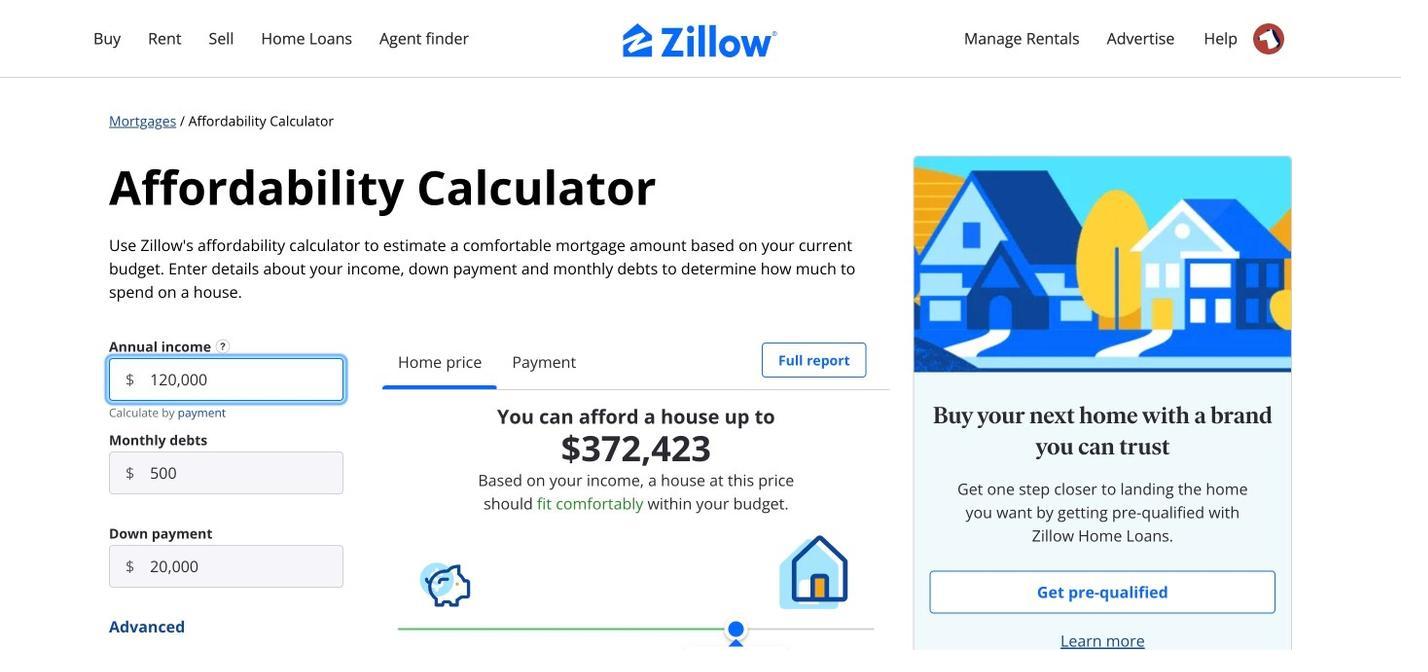 Task type: describe. For each thing, give the bounding box(es) containing it.
1   text field from the top
[[150, 358, 343, 401]]

default tabs example tab list
[[382, 335, 890, 390]]

main navigation
[[0, 0, 1402, 78]]

2   text field from the top
[[150, 452, 343, 494]]



Task type: vqa. For each thing, say whether or not it's contained in the screenshot.
the Google image
no



Task type: locate. For each thing, give the bounding box(es) containing it.
1 vertical spatial   text field
[[150, 452, 343, 494]]

tab panel
[[382, 389, 890, 650]]

group
[[930, 571, 1276, 614]]

piggy bank image
[[418, 557, 473, 613], [420, 563, 470, 607]]

house image
[[774, 532, 855, 613], [780, 535, 848, 609]]

zillow logo image
[[623, 23, 779, 57]]

  text field
[[150, 358, 343, 401], [150, 452, 343, 494]]

0 vertical spatial   text field
[[150, 358, 343, 401]]

your profile default icon image
[[1254, 23, 1285, 55]]

  text field
[[150, 545, 343, 588]]

monthly payment slider
[[686, 618, 787, 650]]



